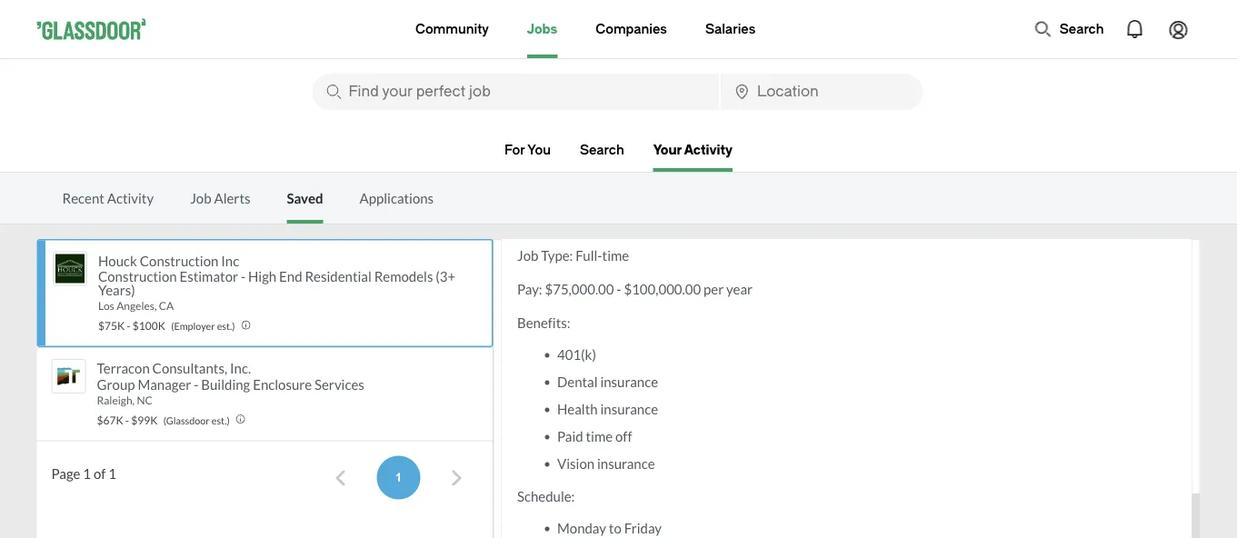 Task type: vqa. For each thing, say whether or not it's contained in the screenshot.
Your Activity link on the top of the page
yes



Task type: locate. For each thing, give the bounding box(es) containing it.
est.) inside $75k - $100k (employer est.)
[[217, 320, 235, 332]]

applications
[[360, 190, 434, 206]]

of
[[94, 466, 106, 482]]

1 left of
[[83, 466, 91, 482]]

to
[[609, 520, 621, 537]]

your
[[654, 142, 682, 157]]

(glassdoor
[[163, 415, 210, 426]]

0 vertical spatial search
[[1060, 21, 1105, 36]]

houck construction inc logo image
[[55, 254, 85, 283]]

1 button
[[377, 456, 421, 500]]

construction up angeles,
[[98, 268, 177, 285]]

1 none field from the left
[[312, 74, 719, 110]]

1 inside button
[[395, 471, 402, 485]]

houck construction inc link
[[98, 251, 239, 270]]

insurance up health insurance
[[600, 374, 658, 390]]

job left the alerts
[[190, 190, 211, 206]]

1 vertical spatial activity
[[107, 190, 154, 206]]

0 horizontal spatial 1
[[83, 466, 91, 482]]

activity for your activity
[[684, 142, 733, 157]]

$67k
[[97, 413, 123, 426]]

terracon consultants, inc. link
[[97, 359, 251, 378]]

saved link
[[287, 190, 323, 224]]

insurance
[[600, 374, 658, 390], [600, 401, 658, 417], [597, 456, 655, 472]]

job for job type: full-time
[[517, 247, 538, 263]]

-
[[241, 268, 246, 285], [616, 281, 621, 297], [127, 319, 131, 332], [194, 376, 199, 393], [125, 413, 129, 426]]

2 horizontal spatial 1
[[395, 471, 402, 485]]

insurance down off
[[597, 456, 655, 472]]

$75,000.00
[[545, 281, 614, 297]]

search
[[1060, 21, 1105, 36], [580, 142, 625, 157]]

(employer
[[171, 320, 215, 332]]

0 horizontal spatial none field
[[312, 74, 719, 110]]

0 vertical spatial est.)
[[217, 320, 235, 332]]

construction
[[140, 252, 219, 269], [98, 268, 177, 285]]

enclosure
[[253, 376, 312, 393]]

end
[[279, 268, 302, 285]]

est.) right the (glassdoor
[[212, 415, 230, 426]]

1 horizontal spatial none field
[[721, 74, 924, 110]]

jobs
[[527, 21, 558, 36]]

1
[[83, 466, 91, 482], [108, 466, 116, 482], [395, 471, 402, 485]]

for
[[505, 142, 525, 157]]

job left type:
[[517, 247, 538, 263]]

time
[[602, 247, 629, 263], [586, 428, 613, 445]]

0 vertical spatial insurance
[[600, 374, 658, 390]]

1 horizontal spatial activity
[[684, 142, 733, 157]]

1 right the prev icon
[[395, 471, 402, 485]]

for you link
[[505, 142, 551, 168]]

building
[[201, 376, 250, 393]]

activity
[[684, 142, 733, 157], [107, 190, 154, 206]]

0 horizontal spatial activity
[[107, 190, 154, 206]]

2 vertical spatial insurance
[[597, 456, 655, 472]]

0 vertical spatial job
[[190, 190, 211, 206]]

vision
[[557, 456, 594, 472]]

1 horizontal spatial search
[[1060, 21, 1105, 36]]

Search location field
[[721, 74, 924, 110]]

your activity
[[654, 142, 733, 157]]

construction up ca
[[140, 252, 219, 269]]

est.) for building
[[212, 415, 230, 426]]

next icon image
[[446, 468, 468, 489]]

houck construction inc construction estimator - high end residential remodels (3+ years) los angeles, ca
[[98, 252, 456, 312]]

search button
[[1026, 11, 1114, 47]]

none field search keyword
[[312, 74, 719, 110]]

2 none field from the left
[[721, 74, 924, 110]]

time up pay: $75,000.00 - $100,000.00 per year
[[602, 247, 629, 263]]

search link
[[580, 142, 625, 168]]

job
[[190, 190, 211, 206], [517, 247, 538, 263]]

insurance for health insurance
[[600, 401, 658, 417]]

page 1 of 1
[[51, 466, 116, 482]]

est.) right (employer
[[217, 320, 235, 332]]

est.)
[[217, 320, 235, 332], [212, 415, 230, 426]]

1 vertical spatial job
[[517, 247, 538, 263]]

dental
[[557, 374, 598, 390]]

inc.
[[230, 360, 251, 377]]

insurance for dental insurance
[[600, 374, 658, 390]]

community
[[416, 21, 489, 36]]

0 vertical spatial activity
[[684, 142, 733, 157]]

- left building
[[194, 376, 199, 393]]

time left off
[[586, 428, 613, 445]]

dental insurance
[[557, 374, 658, 390]]

1 right of
[[108, 466, 116, 482]]

$100,000.00
[[624, 281, 701, 297]]

- left high
[[241, 268, 246, 285]]

None field
[[312, 74, 719, 110], [721, 74, 924, 110]]

1 vertical spatial insurance
[[600, 401, 658, 417]]

nc
[[137, 394, 153, 407]]

services
[[315, 376, 365, 393]]

activity right recent
[[107, 190, 154, 206]]

0 horizontal spatial search
[[580, 142, 625, 157]]

health insurance
[[557, 401, 658, 417]]

insurance up off
[[600, 401, 658, 417]]

prev icon image
[[330, 468, 352, 489]]

est.) inside $67k - $99k (glassdoor est.)
[[212, 415, 230, 426]]

vision insurance
[[557, 456, 655, 472]]

est.) for high
[[217, 320, 235, 332]]

insurance for vision insurance
[[597, 456, 655, 472]]

applications link
[[360, 190, 434, 206]]

terracon
[[97, 360, 150, 377]]

pay:
[[517, 281, 542, 297]]

$99k
[[131, 413, 158, 426]]

0 horizontal spatial job
[[190, 190, 211, 206]]

1 vertical spatial time
[[586, 428, 613, 445]]

monday
[[557, 520, 606, 537]]

1 horizontal spatial job
[[517, 247, 538, 263]]

activity right your
[[684, 142, 733, 157]]

- inside terracon consultants, inc. group manager - building enclosure services raleigh, nc
[[194, 376, 199, 393]]

- right $75,000.00 at the bottom of page
[[616, 281, 621, 297]]

1 vertical spatial est.)
[[212, 415, 230, 426]]

- inside houck construction inc construction estimator - high end residential remodels (3+ years) los angeles, ca
[[241, 268, 246, 285]]

benefits:
[[517, 314, 570, 331]]



Task type: describe. For each thing, give the bounding box(es) containing it.
activity for recent activity
[[107, 190, 154, 206]]

high
[[248, 268, 277, 285]]

salaries link
[[706, 0, 756, 58]]

recent activity link
[[62, 190, 154, 206]]

los
[[98, 299, 114, 312]]

page
[[51, 466, 80, 482]]

manager
[[138, 376, 191, 393]]

for you
[[505, 142, 551, 157]]

type:
[[541, 247, 573, 263]]

inc
[[221, 252, 239, 269]]

salaries
[[706, 21, 756, 36]]

job alerts link
[[190, 190, 251, 206]]

$100k
[[133, 319, 165, 332]]

1 vertical spatial search
[[580, 142, 625, 157]]

recent
[[62, 190, 104, 206]]

full-
[[575, 247, 602, 263]]

remodels
[[374, 268, 433, 285]]

group
[[97, 376, 135, 393]]

schedule:
[[517, 488, 575, 504]]

(3+
[[436, 268, 456, 285]]

raleigh,
[[97, 394, 135, 407]]

estimator
[[180, 268, 238, 285]]

- left $99k
[[125, 413, 129, 426]]

companies link
[[596, 0, 667, 58]]

recent activity
[[62, 190, 154, 206]]

$67k - $99k (glassdoor est.)
[[97, 413, 230, 426]]

1 horizontal spatial 1
[[108, 466, 116, 482]]

you
[[528, 142, 551, 157]]

$75k - $100k (employer est.)
[[98, 319, 235, 332]]

terracon consultants, inc. group manager - building enclosure services raleigh, nc
[[97, 360, 365, 407]]

saved
[[287, 190, 323, 206]]

paid
[[557, 428, 583, 445]]

paid time off
[[557, 428, 632, 445]]

Search keyword field
[[312, 74, 719, 110]]

ca
[[159, 299, 174, 312]]

your activity link
[[654, 142, 733, 172]]

health
[[557, 401, 598, 417]]

job for job alerts
[[190, 190, 211, 206]]

pay: $75,000.00 - $100,000.00 per year
[[517, 281, 753, 297]]

community link
[[416, 0, 489, 58]]

0 vertical spatial time
[[602, 247, 629, 263]]

friday
[[624, 520, 662, 537]]

terracon consultants, inc. logo image
[[54, 362, 83, 391]]

search inside button
[[1060, 21, 1105, 36]]

consultants,
[[152, 360, 227, 377]]

monday to friday
[[557, 520, 662, 537]]

angeles,
[[117, 299, 157, 312]]

year
[[726, 281, 753, 297]]

residential
[[305, 268, 372, 285]]

companies
[[596, 21, 667, 36]]

job alerts
[[190, 190, 251, 206]]

401(k)
[[557, 346, 596, 363]]

jobs link
[[527, 0, 558, 58]]

alerts
[[214, 190, 251, 206]]

off
[[615, 428, 632, 445]]

job type: full-time
[[517, 247, 629, 263]]

- right $75k in the left of the page
[[127, 319, 131, 332]]

none field search location
[[721, 74, 924, 110]]

houck
[[98, 252, 137, 269]]

$75k
[[98, 319, 125, 332]]

years)
[[98, 282, 135, 298]]

per
[[703, 281, 724, 297]]



